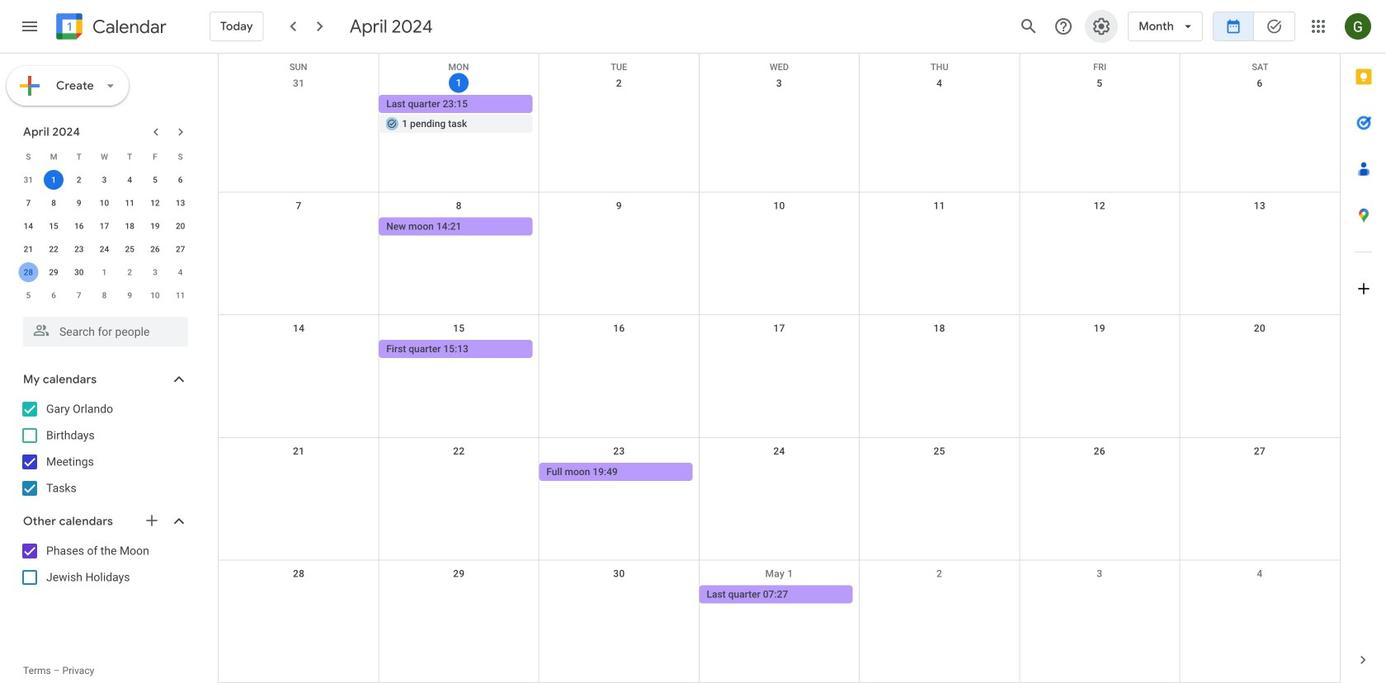 Task type: describe. For each thing, give the bounding box(es) containing it.
3 element
[[94, 170, 114, 190]]

my calendars list
[[3, 396, 205, 502]]

may 9 element
[[120, 286, 140, 305]]

23 element
[[69, 239, 89, 259]]

8 element
[[44, 193, 64, 213]]

21 element
[[18, 239, 38, 259]]

5 element
[[145, 170, 165, 190]]

6 element
[[171, 170, 190, 190]]

29 element
[[44, 262, 64, 282]]

19 element
[[145, 216, 165, 236]]

may 4 element
[[171, 262, 190, 282]]

calendar element
[[53, 10, 167, 46]]

may 5 element
[[18, 286, 38, 305]]

26 element
[[145, 239, 165, 259]]

march 31 element
[[18, 170, 38, 190]]

14 element
[[18, 216, 38, 236]]

may 11 element
[[171, 286, 190, 305]]

main drawer image
[[20, 17, 40, 36]]

13 element
[[171, 193, 190, 213]]

may 8 element
[[94, 286, 114, 305]]



Task type: locate. For each thing, give the bounding box(es) containing it.
9 element
[[69, 193, 89, 213]]

16 element
[[69, 216, 89, 236]]

24 element
[[94, 239, 114, 259]]

april 2024 grid
[[16, 145, 193, 307]]

None search field
[[0, 310, 205, 347]]

Search for people text field
[[33, 317, 178, 347]]

30 element
[[69, 262, 89, 282]]

15 element
[[44, 216, 64, 236]]

20 element
[[171, 216, 190, 236]]

may 6 element
[[44, 286, 64, 305]]

4 element
[[120, 170, 140, 190]]

11 element
[[120, 193, 140, 213]]

may 10 element
[[145, 286, 165, 305]]

17 element
[[94, 216, 114, 236]]

row
[[219, 54, 1340, 72], [219, 70, 1340, 193], [16, 145, 193, 168], [16, 168, 193, 191], [16, 191, 193, 215], [219, 193, 1340, 315], [16, 215, 193, 238], [16, 238, 193, 261], [16, 261, 193, 284], [16, 284, 193, 307], [219, 315, 1340, 438], [219, 438, 1340, 561], [219, 561, 1340, 683]]

25 element
[[120, 239, 140, 259]]

28 element
[[18, 262, 38, 282]]

27 element
[[171, 239, 190, 259]]

22 element
[[44, 239, 64, 259]]

add other calendars image
[[144, 512, 160, 529]]

grid
[[218, 54, 1340, 683]]

10 element
[[94, 193, 114, 213]]

row group
[[16, 168, 193, 307]]

cell
[[219, 95, 379, 134], [379, 95, 539, 134], [539, 95, 699, 134], [859, 95, 1020, 134], [1020, 95, 1180, 134], [1180, 95, 1340, 134], [41, 168, 66, 191], [219, 218, 379, 237], [539, 218, 699, 237], [859, 218, 1020, 237], [1020, 218, 1180, 237], [1180, 218, 1340, 237], [16, 261, 41, 284], [219, 340, 379, 360], [539, 340, 699, 360], [859, 340, 1020, 360], [1020, 340, 1180, 360], [1180, 340, 1340, 360], [219, 463, 379, 483], [379, 463, 539, 483], [859, 463, 1020, 483], [1020, 463, 1180, 483], [1180, 463, 1340, 483], [219, 585, 379, 605], [379, 585, 539, 605], [539, 585, 699, 605], [859, 585, 1020, 605], [1020, 585, 1180, 605], [1180, 585, 1340, 605]]

tab list
[[1341, 54, 1386, 637]]

7 element
[[18, 193, 38, 213]]

settings menu image
[[1092, 17, 1112, 36]]

heading inside calendar element
[[89, 17, 167, 37]]

heading
[[89, 17, 167, 37]]

may 1 element
[[94, 262, 114, 282]]

may 7 element
[[69, 286, 89, 305]]

2 element
[[69, 170, 89, 190]]

18 element
[[120, 216, 140, 236]]

may 3 element
[[145, 262, 165, 282]]

1, today element
[[44, 170, 64, 190]]

other calendars list
[[3, 538, 205, 591]]

may 2 element
[[120, 262, 140, 282]]

12 element
[[145, 193, 165, 213]]



Task type: vqa. For each thing, say whether or not it's contained in the screenshot.
'11' inside November 11 Element
no



